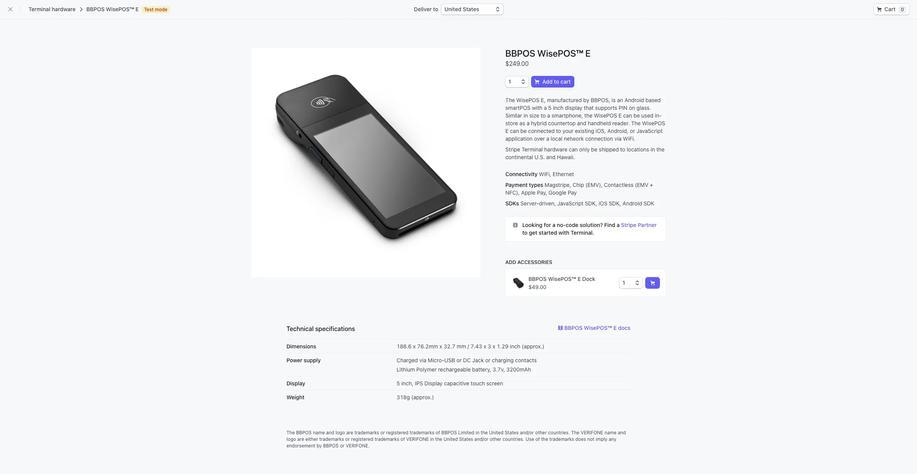 Task type: locate. For each thing, give the bounding box(es) containing it.
2 vertical spatial states
[[459, 436, 473, 442]]

are up endorsement
[[297, 436, 304, 442]]

inch inside the wisepos e, manufactured by bbpos, is an android based smartpos with a 5 inch display that supports pin on glass. similar in size to a smartphone, the wisepos e can be used in- store as a hybrid countertop and handheld reader. the wisepos e can be connected to your existing ios, android, or javascript application over a local network connection via wifi.
[[553, 104, 564, 111]]

be down as
[[521, 128, 527, 134]]

wisepos™ left 'dock'
[[548, 276, 576, 282]]

javascript down 'pay'
[[557, 200, 584, 207]]

1 vertical spatial countries.
[[503, 436, 524, 442]]

bbpos
[[86, 6, 105, 12], [505, 48, 535, 59], [529, 276, 547, 282], [565, 325, 583, 331], [296, 430, 312, 436], [441, 430, 457, 436], [323, 443, 339, 449]]

by up that
[[583, 97, 589, 103]]

test mode
[[144, 7, 167, 12]]

e inside bbpos wisepos™ e dock $49.00
[[578, 276, 581, 282]]

to left get at the right of page
[[522, 229, 528, 236]]

e for bbpos wisepos™ e dock $49.00
[[578, 276, 581, 282]]

1 horizontal spatial 5
[[548, 104, 552, 111]]

(emv
[[635, 182, 649, 188]]

wisepos up "smartpos"
[[516, 97, 540, 103]]

1 horizontal spatial be
[[591, 146, 598, 153]]

x right 3
[[493, 343, 495, 350]]

screen
[[486, 380, 503, 387]]

0 horizontal spatial svg image
[[513, 223, 518, 228]]

with up "size"
[[532, 104, 542, 111]]

x
[[413, 343, 416, 350], [440, 343, 442, 350], [484, 343, 486, 350], [493, 343, 495, 350]]

registered up verifone.
[[351, 436, 373, 442]]

3 x from the left
[[484, 343, 486, 350]]

0 vertical spatial with
[[532, 104, 542, 111]]

united inside popup button
[[445, 6, 461, 12]]

1 vertical spatial other
[[490, 436, 501, 442]]

and/or
[[520, 430, 534, 436], [475, 436, 489, 442]]

5 down manufactured
[[548, 104, 552, 111]]

1 vertical spatial registered
[[351, 436, 373, 442]]

1 horizontal spatial other
[[535, 430, 547, 436]]

0 vertical spatial android
[[625, 97, 644, 103]]

0 vertical spatial javascript
[[637, 128, 663, 134]]

1 vertical spatial 5
[[397, 380, 400, 387]]

2 horizontal spatial be
[[634, 112, 640, 119]]

started
[[539, 229, 557, 236]]

with
[[532, 104, 542, 111], [559, 229, 569, 236]]

1 vertical spatial logo
[[287, 436, 296, 442]]

$49.00
[[529, 284, 547, 290]]

wisepos™ inside bbpos wisepos™ e dock $49.00
[[548, 276, 576, 282]]

svg image
[[877, 7, 882, 12], [513, 223, 518, 228], [650, 281, 655, 285]]

5 left inch, at the bottom left
[[397, 380, 400, 387]]

ethernet
[[553, 171, 574, 177]]

1 horizontal spatial terminal
[[522, 146, 543, 153]]

rechargeable
[[438, 366, 471, 373]]

1 horizontal spatial display
[[425, 380, 443, 387]]

wisepos™ left docs
[[584, 325, 612, 331]]

are up verifone.
[[346, 430, 353, 436]]

1 horizontal spatial by
[[583, 97, 589, 103]]

0 horizontal spatial (approx.)
[[411, 394, 434, 401]]

a right "size"
[[547, 112, 550, 119]]

terminal
[[29, 6, 50, 12], [522, 146, 543, 153]]

a down e,
[[544, 104, 547, 111]]

(emv),
[[586, 182, 603, 188]]

1 vertical spatial be
[[521, 128, 527, 134]]

svg image for cart
[[877, 7, 882, 12]]

bbpos wisepos™ e dock $49.00
[[529, 276, 595, 290]]

0 horizontal spatial stripe
[[505, 146, 520, 153]]

on
[[629, 104, 635, 111]]

0 vertical spatial united
[[445, 6, 461, 12]]

smartphone,
[[552, 112, 583, 119]]

2 display from the left
[[425, 380, 443, 387]]

united states
[[445, 6, 479, 12]]

inch right 1.29 on the bottom of the page
[[510, 343, 520, 350]]

0 horizontal spatial wisepos
[[516, 97, 540, 103]]

1 horizontal spatial name
[[605, 430, 617, 436]]

wisepos™
[[106, 6, 134, 12], [537, 48, 583, 59], [548, 276, 576, 282], [584, 325, 612, 331]]

0 horizontal spatial can
[[510, 128, 519, 134]]

1 vertical spatial and/or
[[475, 436, 489, 442]]

size
[[530, 112, 539, 119]]

hybrid
[[531, 120, 547, 126]]

the inside the wisepos e, manufactured by bbpos, is an android based smartpos with a 5 inch display that supports pin on glass. similar in size to a smartphone, the wisepos e can be used in- store as a hybrid countertop and handheld reader. the wisepos e can be connected to your existing ios, android, or javascript application over a local network connection via wifi.
[[585, 112, 593, 119]]

1 vertical spatial (approx.)
[[411, 394, 434, 401]]

united
[[445, 6, 461, 12], [489, 430, 504, 436], [444, 436, 458, 442]]

1 vertical spatial via
[[419, 357, 426, 364]]

and
[[577, 120, 586, 126], [546, 154, 556, 160], [326, 430, 334, 436], [618, 430, 626, 436]]

1 vertical spatial hardware
[[544, 146, 567, 153]]

1 display from the left
[[287, 380, 305, 387]]

bbpos wisepos™ e
[[86, 6, 139, 12]]

2 vertical spatial svg image
[[650, 281, 655, 285]]

name up either
[[313, 430, 325, 436]]

can
[[623, 112, 632, 119], [510, 128, 519, 134], [569, 146, 578, 153]]

name
[[313, 430, 325, 436], [605, 430, 617, 436]]

0 horizontal spatial other
[[490, 436, 501, 442]]

e inside bbpos wisepos™ e $249.00
[[585, 48, 591, 59]]

0 horizontal spatial javascript
[[557, 200, 584, 207]]

stripe up continental
[[505, 146, 520, 153]]

1 horizontal spatial svg image
[[650, 281, 655, 285]]

sdk, right ios
[[609, 200, 621, 207]]

with down no- at the right of the page
[[559, 229, 569, 236]]

e for bbpos wisepos™ e docs
[[614, 325, 617, 331]]

0 vertical spatial via
[[615, 135, 622, 142]]

0 vertical spatial 5
[[548, 104, 552, 111]]

by inside the wisepos e, manufactured by bbpos, is an android based smartpos with a 5 inch display that supports pin on glass. similar in size to a smartphone, the wisepos e can be used in- store as a hybrid countertop and handheld reader. the wisepos e can be connected to your existing ios, android, or javascript application over a local network connection via wifi.
[[583, 97, 589, 103]]

0 vertical spatial states
[[463, 6, 479, 12]]

0 vertical spatial inch
[[553, 104, 564, 111]]

1 horizontal spatial inch
[[553, 104, 564, 111]]

add
[[505, 259, 516, 265]]

0 horizontal spatial terminal
[[29, 6, 50, 12]]

mm
[[457, 343, 466, 350]]

bbpos inside bbpos wisepos™ e $249.00
[[505, 48, 535, 59]]

pay
[[568, 189, 577, 196]]

as
[[520, 120, 525, 126]]

2 x from the left
[[440, 343, 442, 350]]

connected
[[528, 128, 555, 134]]

in inside stripe terminal hardware can only be shipped to locations in the continental u.s. and hawaii.
[[651, 146, 655, 153]]

0 vertical spatial by
[[583, 97, 589, 103]]

0 vertical spatial other
[[535, 430, 547, 436]]

stripe left the partner
[[621, 222, 636, 228]]

0 vertical spatial hardware
[[52, 6, 76, 12]]

1 horizontal spatial registered
[[386, 430, 408, 436]]

to left the 'cart'
[[554, 78, 559, 85]]

2 vertical spatial can
[[569, 146, 578, 153]]

1 horizontal spatial via
[[615, 135, 622, 142]]

3.7v,
[[493, 366, 505, 373]]

1 horizontal spatial with
[[559, 229, 569, 236]]

1 vertical spatial verifone
[[406, 436, 429, 442]]

ios,
[[596, 128, 606, 134]]

registered
[[386, 430, 408, 436], [351, 436, 373, 442]]

sdk,
[[585, 200, 597, 207], [609, 200, 621, 207]]

1 vertical spatial by
[[317, 443, 322, 449]]

via up polymer
[[419, 357, 426, 364]]

contactless
[[604, 182, 634, 188]]

apple
[[521, 189, 536, 196]]

lithium
[[397, 366, 415, 373]]

2 vertical spatial wisepos
[[642, 120, 665, 126]]

touch
[[471, 380, 485, 387]]

get
[[529, 229, 537, 236]]

terminal inside stripe terminal hardware can only be shipped to locations in the continental u.s. and hawaii.
[[522, 146, 543, 153]]

android left sdk
[[623, 200, 642, 207]]

0 vertical spatial stripe
[[505, 146, 520, 153]]

javascript down 'used'
[[637, 128, 663, 134]]

1 horizontal spatial verifone
[[581, 430, 603, 436]]

wisepos™ for bbpos wisepos™ e dock $49.00
[[548, 276, 576, 282]]

0 horizontal spatial sdk,
[[585, 200, 597, 207]]

smartpos
[[505, 104, 531, 111]]

e
[[136, 6, 139, 12], [585, 48, 591, 59], [619, 112, 622, 119], [505, 128, 509, 134], [578, 276, 581, 282], [614, 325, 617, 331]]

can inside stripe terminal hardware can only be shipped to locations in the continental u.s. and hawaii.
[[569, 146, 578, 153]]

1 horizontal spatial are
[[346, 430, 353, 436]]

wisepos™ for bbpos wisepos™ e docs
[[584, 325, 612, 331]]

looking for a no-code solution? find a stripe partner to get started with terminal.
[[522, 222, 657, 236]]

318g
[[397, 394, 410, 401]]

0 vertical spatial (approx.)
[[522, 343, 545, 350]]

1 horizontal spatial of
[[436, 430, 440, 436]]

via down android,
[[615, 135, 622, 142]]

1 horizontal spatial stripe
[[621, 222, 636, 228]]

x right the 188.6 at bottom
[[413, 343, 416, 350]]

318g (approx.)
[[397, 394, 434, 401]]

0 vertical spatial wisepos
[[516, 97, 540, 103]]

via inside the wisepos e, manufactured by bbpos, is an android based smartpos with a 5 inch display that supports pin on glass. similar in size to a smartphone, the wisepos e can be used in- store as a hybrid countertop and handheld reader. the wisepos e can be connected to your existing ios, android, or javascript application over a local network connection via wifi.
[[615, 135, 622, 142]]

wisepos™ up add to cart
[[537, 48, 583, 59]]

0 horizontal spatial are
[[297, 436, 304, 442]]

ios
[[599, 200, 608, 207]]

0 vertical spatial verifone
[[581, 430, 603, 436]]

0 horizontal spatial be
[[521, 128, 527, 134]]

(approx.) up contacts at bottom
[[522, 343, 545, 350]]

other
[[535, 430, 547, 436], [490, 436, 501, 442]]

by down either
[[317, 443, 322, 449]]

charged
[[397, 357, 418, 364]]

wisepos™ left the "test"
[[106, 6, 134, 12]]

in-
[[655, 112, 662, 119]]

2 vertical spatial be
[[591, 146, 598, 153]]

0 vertical spatial svg image
[[877, 7, 882, 12]]

0 horizontal spatial with
[[532, 104, 542, 111]]

1 vertical spatial are
[[297, 436, 304, 442]]

e,
[[541, 97, 546, 103]]

only
[[579, 146, 590, 153]]

1 vertical spatial svg image
[[513, 223, 518, 228]]

2 horizontal spatial wisepos
[[642, 120, 665, 126]]

1 horizontal spatial wisepos
[[594, 112, 617, 119]]

0 horizontal spatial name
[[313, 430, 325, 436]]

1 horizontal spatial can
[[569, 146, 578, 153]]

be right only
[[591, 146, 598, 153]]

partner
[[638, 222, 657, 228]]

1 vertical spatial terminal
[[522, 146, 543, 153]]

0 horizontal spatial via
[[419, 357, 426, 364]]

wisepos™ inside bbpos wisepos™ e $249.00
[[537, 48, 583, 59]]

find
[[604, 222, 615, 228]]

1 vertical spatial android
[[623, 200, 642, 207]]

registered down the 318g
[[386, 430, 408, 436]]

e for bbpos wisepos™ e
[[136, 6, 139, 12]]

can up hawaii.
[[569, 146, 578, 153]]

a right find
[[617, 222, 620, 228]]

inch down manufactured
[[553, 104, 564, 111]]

wisepos down in- at the top right of the page
[[642, 120, 665, 126]]

x left 32.7
[[440, 343, 442, 350]]

countries.
[[548, 430, 570, 436], [503, 436, 524, 442]]

display right ips
[[425, 380, 443, 387]]

1 horizontal spatial javascript
[[637, 128, 663, 134]]

can down on
[[623, 112, 632, 119]]

technical
[[287, 325, 314, 332]]

no-
[[557, 222, 566, 228]]

javascript
[[637, 128, 663, 134], [557, 200, 584, 207]]

0 horizontal spatial inch
[[510, 343, 520, 350]]

5
[[548, 104, 552, 111], [397, 380, 400, 387]]

does
[[576, 436, 586, 442]]

power
[[287, 357, 302, 364]]

name up any
[[605, 430, 617, 436]]

to down wifi.
[[620, 146, 625, 153]]

svg image
[[535, 79, 539, 84]]

can down the "store"
[[510, 128, 519, 134]]

0 vertical spatial logo
[[336, 430, 345, 436]]

for
[[544, 222, 551, 228]]

display up 'weight' at the left
[[287, 380, 305, 387]]

0 vertical spatial and/or
[[520, 430, 534, 436]]

sdk, left ios
[[585, 200, 597, 207]]

of
[[436, 430, 440, 436], [401, 436, 405, 442], [535, 436, 540, 442]]

0 horizontal spatial registered
[[351, 436, 373, 442]]

1 vertical spatial inch
[[510, 343, 520, 350]]

0 vertical spatial can
[[623, 112, 632, 119]]

trademarks
[[355, 430, 379, 436], [410, 430, 434, 436], [319, 436, 344, 442], [375, 436, 399, 442], [550, 436, 574, 442]]

be down on
[[634, 112, 640, 119]]

android up on
[[625, 97, 644, 103]]

and inside stripe terminal hardware can only be shipped to locations in the continental u.s. and hawaii.
[[546, 154, 556, 160]]

to inside button
[[554, 78, 559, 85]]

terminal hardware
[[29, 6, 76, 12]]

battery,
[[472, 366, 491, 373]]

(approx.) down ips
[[411, 394, 434, 401]]

your
[[563, 128, 574, 134]]

x left 3
[[484, 343, 486, 350]]

2 horizontal spatial svg image
[[877, 7, 882, 12]]

stripe
[[505, 146, 520, 153], [621, 222, 636, 228]]

1 horizontal spatial sdk,
[[609, 200, 621, 207]]

1 vertical spatial stripe
[[621, 222, 636, 228]]

wisepos down supports
[[594, 112, 617, 119]]

1 horizontal spatial logo
[[336, 430, 345, 436]]

docs
[[618, 325, 631, 331]]

driven,
[[539, 200, 556, 207]]

(approx.)
[[522, 343, 545, 350], [411, 394, 434, 401]]

wifi.
[[623, 135, 635, 142]]

test
[[144, 7, 154, 12]]

0 horizontal spatial display
[[287, 380, 305, 387]]

ips
[[415, 380, 423, 387]]

the up "smartpos"
[[505, 97, 515, 103]]

1 horizontal spatial and/or
[[520, 430, 534, 436]]

1 horizontal spatial hardware
[[544, 146, 567, 153]]

2 horizontal spatial can
[[623, 112, 632, 119]]



Task type: describe. For each thing, give the bounding box(es) containing it.
svg image for looking for a no-code solution? find a
[[513, 223, 518, 228]]

reader.
[[612, 120, 630, 126]]

google
[[549, 189, 566, 196]]

cart
[[885, 6, 896, 12]]

2 horizontal spatial of
[[535, 436, 540, 442]]

stripe partner link
[[621, 222, 657, 228]]

payment
[[505, 182, 528, 188]]

is
[[612, 97, 616, 103]]

to right 'deliver' at the top of page
[[433, 6, 438, 12]]

over
[[534, 135, 545, 142]]

7.43
[[471, 343, 482, 350]]

0 horizontal spatial of
[[401, 436, 405, 442]]

or inside the wisepos e, manufactured by bbpos, is an android based smartpos with a 5 inch display that supports pin on glass. similar in size to a smartphone, the wisepos e can be used in- store as a hybrid countertop and handheld reader. the wisepos e can be connected to your existing ios, android, or javascript application over a local network connection via wifi.
[[630, 128, 635, 134]]

magstripe,
[[545, 182, 571, 188]]

0 vertical spatial be
[[634, 112, 640, 119]]

an
[[617, 97, 623, 103]]

handheld
[[588, 120, 611, 126]]

connectivity
[[505, 171, 538, 177]]

supply
[[304, 357, 321, 364]]

to inside stripe terminal hardware can only be shipped to locations in the continental u.s. and hawaii.
[[620, 146, 625, 153]]

use
[[526, 436, 534, 442]]

stripe terminal hardware can only be shipped to locations in the continental u.s. and hawaii.
[[505, 146, 665, 160]]

0 vertical spatial are
[[346, 430, 353, 436]]

add accessories
[[505, 259, 552, 265]]

2 sdk, from the left
[[609, 200, 621, 207]]

with inside looking for a no-code solution? find a stripe partner to get started with terminal.
[[559, 229, 569, 236]]

accessories
[[518, 259, 552, 265]]

0 horizontal spatial verifone
[[406, 436, 429, 442]]

1 vertical spatial javascript
[[557, 200, 584, 207]]

micro-
[[428, 357, 444, 364]]

imply
[[596, 436, 608, 442]]

weight
[[287, 394, 304, 401]]

0 vertical spatial terminal
[[29, 6, 50, 12]]

0 horizontal spatial logo
[[287, 436, 296, 442]]

0 horizontal spatial and/or
[[475, 436, 489, 442]]

stripe inside looking for a no-code solution? find a stripe partner to get started with terminal.
[[621, 222, 636, 228]]

by inside the bbpos name and logo are trademarks or registered trademarks of bbpos limited in the united states and/or other countries. the verifone name and logo are either trademarks or registered trademarks of verifone in the united states and/or other countries. use of the trademarks does not imply any endorsement by bbpos or verifone.
[[317, 443, 322, 449]]

3
[[488, 343, 491, 350]]

1 horizontal spatial (approx.)
[[522, 343, 545, 350]]

188.6
[[397, 343, 412, 350]]

5 inch, ips display capacitive touch screen
[[397, 380, 503, 387]]

bbpos wisepos™ e docs
[[565, 325, 631, 331]]

manufactured
[[547, 97, 582, 103]]

power supply
[[287, 357, 321, 364]]

the up endorsement
[[287, 430, 295, 436]]

188.6 x 76.2mm x 32.7 mm / 7.43 x 3 x 1.29 inch (approx.)
[[397, 343, 545, 350]]

charged via micro-usb or dc jack or charging contacts lithium polymer rechargeable battery, 3.7v, 3200mah
[[397, 357, 537, 373]]

1.29
[[497, 343, 509, 350]]

supports
[[595, 104, 617, 111]]

charging
[[492, 357, 514, 364]]

to up hybrid
[[541, 112, 546, 119]]

2 name from the left
[[605, 430, 617, 436]]

0 horizontal spatial countries.
[[503, 436, 524, 442]]

and inside the wisepos e, manufactured by bbpos, is an android based smartpos with a 5 inch display that supports pin on glass. similar in size to a smartphone, the wisepos e can be used in- store as a hybrid countertop and handheld reader. the wisepos e can be connected to your existing ios, android, or javascript application over a local network connection via wifi.
[[577, 120, 586, 126]]

1 name from the left
[[313, 430, 325, 436]]

e for bbpos wisepos™ e $249.00
[[585, 48, 591, 59]]

countertop
[[548, 120, 576, 126]]

verifone.
[[346, 443, 370, 449]]

5 inside the wisepos e, manufactured by bbpos, is an android based smartpos with a 5 inch display that supports pin on glass. similar in size to a smartphone, the wisepos e can be used in- store as a hybrid countertop and handheld reader. the wisepos e can be connected to your existing ios, android, or javascript application over a local network connection via wifi.
[[548, 104, 552, 111]]

bbpos wisepos™ e docs link
[[558, 324, 631, 332]]

3200mah
[[506, 366, 531, 373]]

0 vertical spatial registered
[[386, 430, 408, 436]]

$249.00
[[505, 60, 529, 67]]

dc
[[463, 357, 471, 364]]

mode
[[155, 7, 167, 12]]

code
[[566, 222, 578, 228]]

wifi,
[[539, 171, 551, 177]]

1 sdk, from the left
[[585, 200, 597, 207]]

u.s.
[[535, 154, 545, 160]]

be inside stripe terminal hardware can only be shipped to locations in the continental u.s. and hawaii.
[[591, 146, 598, 153]]

local
[[551, 135, 562, 142]]

a right as
[[527, 120, 530, 126]]

a right 'over' at right top
[[546, 135, 549, 142]]

to inside looking for a no-code solution? find a stripe partner to get started with terminal.
[[522, 229, 528, 236]]

network
[[564, 135, 584, 142]]

to up local
[[556, 128, 561, 134]]

1 vertical spatial can
[[510, 128, 519, 134]]

2 vertical spatial united
[[444, 436, 458, 442]]

add
[[542, 78, 553, 85]]

wisepos™ for bbpos wisepos™ e
[[106, 6, 134, 12]]

1 vertical spatial united
[[489, 430, 504, 436]]

bbpos wisepos™ e $249.00
[[505, 48, 591, 67]]

4 x from the left
[[493, 343, 495, 350]]

the inside stripe terminal hardware can only be shipped to locations in the continental u.s. and hawaii.
[[657, 146, 665, 153]]

shipped
[[599, 146, 619, 153]]

add to cart
[[542, 78, 571, 85]]

via inside charged via micro-usb or dc jack or charging contacts lithium polymer rechargeable battery, 3.7v, 3200mah
[[419, 357, 426, 364]]

server-
[[521, 200, 539, 207]]

1 x from the left
[[413, 343, 416, 350]]

a right for
[[553, 222, 556, 228]]

with inside the wisepos e, manufactured by bbpos, is an android based smartpos with a 5 inch display that supports pin on glass. similar in size to a smartphone, the wisepos e can be used in- store as a hybrid countertop and handheld reader. the wisepos e can be connected to your existing ios, android, or javascript application over a local network connection via wifi.
[[532, 104, 542, 111]]

payment types
[[505, 182, 543, 188]]

chip
[[573, 182, 584, 188]]

76.2mm
[[417, 343, 438, 350]]

android inside the wisepos e, manufactured by bbpos, is an android based smartpos with a 5 inch display that supports pin on glass. similar in size to a smartphone, the wisepos e can be used in- store as a hybrid countertop and handheld reader. the wisepos e can be connected to your existing ios, android, or javascript application over a local network connection via wifi.
[[625, 97, 644, 103]]

connection
[[585, 135, 613, 142]]

deliver
[[414, 6, 432, 12]]

wisepos™ for bbpos wisepos™ e $249.00
[[537, 48, 583, 59]]

cart
[[561, 78, 571, 85]]

application
[[505, 135, 533, 142]]

existing
[[575, 128, 594, 134]]

1 vertical spatial states
[[505, 430, 519, 436]]

the wisepos e, manufactured by bbpos, is an android based smartpos with a 5 inch display that supports pin on glass. similar in size to a smartphone, the wisepos e can be used in- store as a hybrid countertop and handheld reader. the wisepos e can be connected to your existing ios, android, or javascript application over a local network connection via wifi.
[[505, 97, 665, 142]]

nfc),
[[505, 189, 520, 196]]

either
[[306, 436, 318, 442]]

the bbpos name and logo are trademarks or registered trademarks of bbpos limited in the united states and/or other countries. the verifone name and logo are either trademarks or registered trademarks of verifone in the united states and/or other countries. use of the trademarks does not imply any endorsement by bbpos or verifone.
[[287, 430, 626, 449]]

types
[[529, 182, 543, 188]]

polymer
[[416, 366, 437, 373]]

usb
[[444, 357, 455, 364]]

united states button
[[441, 4, 503, 15]]

1 horizontal spatial countries.
[[548, 430, 570, 436]]

pay,
[[537, 189, 547, 196]]

locations
[[627, 146, 649, 153]]

in inside the wisepos e, manufactured by bbpos, is an android based smartpos with a 5 inch display that supports pin on glass. similar in size to a smartphone, the wisepos e can be used in- store as a hybrid countertop and handheld reader. the wisepos e can be connected to your existing ios, android, or javascript application over a local network connection via wifi.
[[524, 112, 528, 119]]

inch,
[[401, 380, 413, 387]]

bbpos inside bbpos wisepos™ e dock $49.00
[[529, 276, 547, 282]]

pin
[[619, 104, 628, 111]]

0 horizontal spatial hardware
[[52, 6, 76, 12]]

sdks server-driven, javascript sdk, ios sdk, android sdk
[[505, 200, 654, 207]]

0 horizontal spatial 5
[[397, 380, 400, 387]]

the up does
[[571, 430, 580, 436]]

states inside popup button
[[463, 6, 479, 12]]

deliver to
[[414, 6, 438, 12]]

stripe inside stripe terminal hardware can only be shipped to locations in the continental u.s. and hawaii.
[[505, 146, 520, 153]]

glass.
[[637, 104, 651, 111]]

javascript inside the wisepos e, manufactured by bbpos, is an android based smartpos with a 5 inch display that supports pin on glass. similar in size to a smartphone, the wisepos e can be used in- store as a hybrid countertop and handheld reader. the wisepos e can be connected to your existing ios, android, or javascript application over a local network connection via wifi.
[[637, 128, 663, 134]]

display
[[565, 104, 582, 111]]

jack
[[472, 357, 484, 364]]

the right the reader.
[[631, 120, 641, 126]]

0
[[901, 7, 904, 12]]

not
[[587, 436, 595, 442]]

hardware inside stripe terminal hardware can only be shipped to locations in the continental u.s. and hawaii.
[[544, 146, 567, 153]]

specifications
[[315, 325, 355, 332]]



Task type: vqa. For each thing, say whether or not it's contained in the screenshot.


